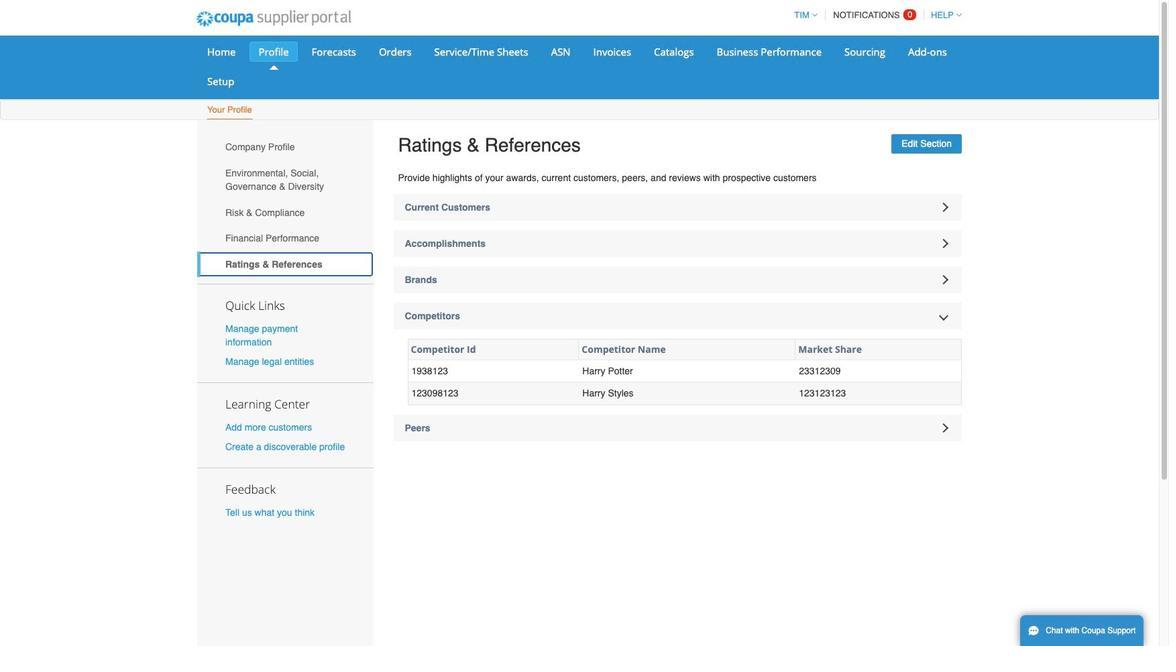 Task type: locate. For each thing, give the bounding box(es) containing it.
navigation
[[789, 2, 963, 28]]

market share element
[[796, 339, 962, 360]]

3 heading from the top
[[394, 266, 963, 293]]

coupa supplier portal image
[[187, 2, 360, 36]]

heading
[[394, 194, 963, 221], [394, 230, 963, 257], [394, 266, 963, 293], [394, 302, 963, 329], [394, 415, 963, 442]]

5 heading from the top
[[394, 415, 963, 442]]

4 heading from the top
[[394, 302, 963, 329]]



Task type: vqa. For each thing, say whether or not it's contained in the screenshot.
Competitor Id ELEMENT
yes



Task type: describe. For each thing, give the bounding box(es) containing it.
2 heading from the top
[[394, 230, 963, 257]]

competitor id element
[[408, 339, 579, 360]]

1 heading from the top
[[394, 194, 963, 221]]



